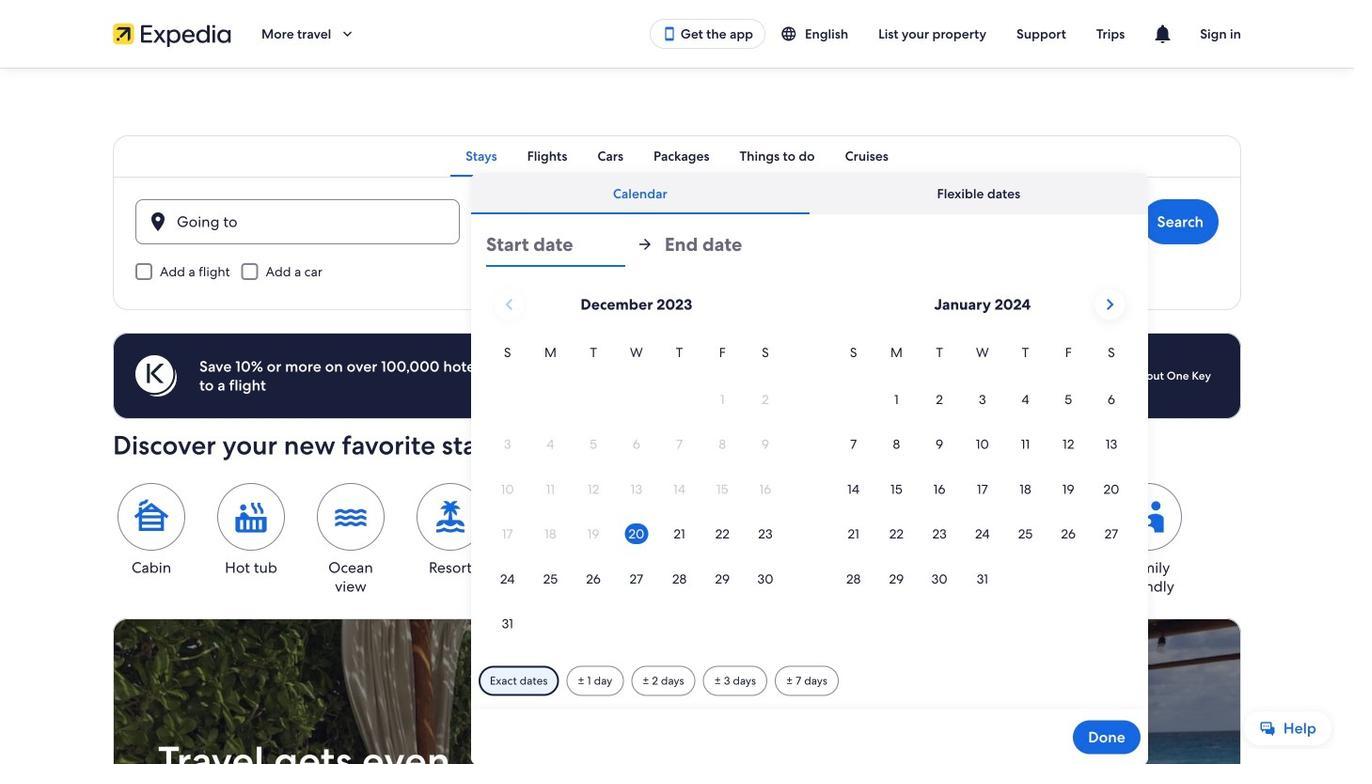 Task type: describe. For each thing, give the bounding box(es) containing it.
today element
[[625, 524, 648, 545]]

small image
[[781, 25, 805, 42]]

january 2024 element
[[832, 342, 1133, 603]]

next month image
[[1099, 294, 1122, 316]]

travel sale activities deals image
[[113, 619, 1242, 765]]

previous month image
[[498, 294, 521, 316]]

more travel image
[[339, 25, 356, 42]]

expedia logo image
[[113, 21, 231, 47]]



Task type: vqa. For each thing, say whether or not it's contained in the screenshot.
small icon
yes



Task type: locate. For each thing, give the bounding box(es) containing it.
communication center icon image
[[1152, 23, 1174, 45]]

download the app button image
[[662, 26, 677, 41]]

main content
[[0, 68, 1355, 765]]

tab list
[[113, 135, 1242, 177], [471, 173, 1148, 214]]

directional image
[[637, 236, 654, 253]]

application
[[486, 282, 1133, 648]]

december 2023 element
[[486, 342, 787, 648]]



